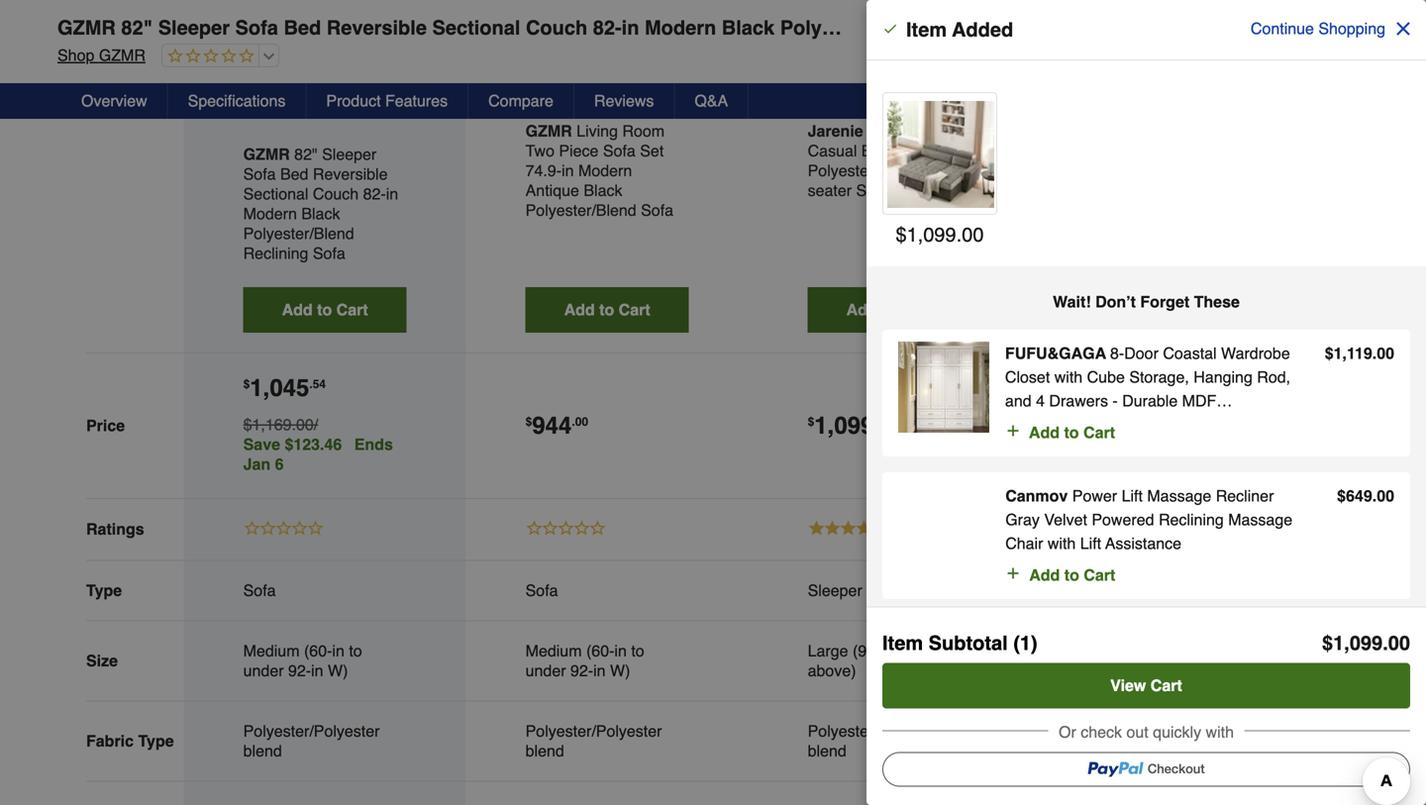 Task type: describe. For each thing, give the bounding box(es) containing it.
compare
[[488, 92, 554, 110]]

velvet
[[1044, 511, 1087, 529]]

modern inside 82" sleeper sofa bed reversible sectional couch 82-in modern black polyester/blend reclining sofa
[[243, 204, 297, 223]]

0 vertical spatial reclining
[[935, 16, 1024, 39]]

specifications
[[188, 92, 286, 110]]

gzmr right shop
[[99, 46, 145, 64]]

powered
[[1092, 511, 1154, 529]]

w for second large (92-in w and above) cell from right
[[898, 642, 913, 660]]

size
[[86, 652, 118, 670]]

room
[[622, 122, 665, 140]]

2 (60- from the left
[[586, 642, 614, 660]]

1 horizontal spatial couch
[[526, 16, 587, 39]]

overview
[[81, 92, 147, 110]]

product features
[[326, 92, 448, 110]]

1,119
[[1334, 344, 1372, 362]]

cart inside view cart "button"
[[1151, 676, 1182, 695]]

wardrobe
[[1221, 344, 1290, 362]]

bed inside 82" sleeper sofa bed reversible sectional couch 82-in modern black polyester/blend reclining sofa
[[280, 165, 308, 183]]

1 horizontal spatial massage
[[1228, 511, 1292, 529]]

fufu&gaga
[[1005, 344, 1106, 362]]

continue shopping
[[1251, 19, 1385, 38]]

4
[[1036, 392, 1045, 410]]

brown
[[861, 142, 906, 160]]

1,089
[[1097, 412, 1156, 439]]

door
[[1124, 344, 1159, 362]]

wait!
[[1053, 293, 1091, 311]]

antique
[[525, 181, 579, 199]]

1 sofa cell from the left
[[243, 581, 407, 601]]

with inside power lift massage recliner gray velvet powered reclining massage chair with lift assistance
[[1048, 534, 1076, 553]]

$ 1,119 .00
[[1325, 344, 1394, 362]]

$ inside $ 1,089
[[1090, 415, 1097, 429]]

item subtotal (1)
[[882, 632, 1038, 655]]

closet
[[1005, 368, 1050, 386]]

$ 1,099 00
[[808, 412, 890, 439]]

sectional inside 82" sleeper sofa bed reversible sectional couch 82-in modern black polyester/blend reclining sofa
[[243, 185, 308, 203]]

linen
[[1090, 732, 1129, 750]]

construction,
[[1005, 415, 1098, 434]]

$123.46
[[285, 435, 342, 454]]

jarenie
[[808, 122, 863, 140]]

reviews button
[[574, 83, 675, 119]]

mdf
[[1182, 392, 1216, 410]]

couch inside 82" sleeper sofa bed reversible sectional couch 82-in modern black polyester/blend reclining sofa
[[313, 185, 359, 203]]

in inside 96.46-in casual brown polyester/blend 4- seater sleeper
[[913, 122, 925, 140]]

2 above) from the left
[[1090, 661, 1138, 680]]

$ inside the $ 1,099 00
[[808, 415, 814, 429]]

view cart button
[[882, 663, 1410, 709]]

medium (60-in to under 92-in w) for 2nd medium (60-in to under 92-in w) cell from the left
[[525, 642, 644, 680]]

subtotal
[[929, 632, 1008, 655]]

$ 649 .00
[[1337, 487, 1394, 505]]

1 polyester/polyester blend cell from the left
[[243, 721, 407, 761]]

rod,
[[1257, 368, 1290, 386]]

seater
[[808, 181, 852, 199]]

chair
[[1005, 534, 1043, 553]]

compare button
[[469, 83, 574, 119]]

coastal
[[1163, 344, 1217, 362]]

reclining inside power lift massage recliner gray velvet powered reclining massage chair with lift assistance
[[1159, 511, 1224, 529]]

reversible inside 82" sleeper sofa bed reversible sectional couch 82-in modern black polyester/blend reclining sofa
[[313, 165, 388, 183]]

/
[[314, 415, 318, 434]]

1 horizontal spatial sectional
[[432, 16, 520, 39]]

continue shopping button
[[1238, 6, 1426, 51]]

specifications button
[[168, 83, 306, 119]]

1 vertical spatial $ 1,045 . 54
[[243, 374, 326, 402]]

checkmark image
[[882, 21, 898, 37]]

set
[[640, 142, 664, 160]]

gzmr up "two"
[[525, 122, 572, 140]]

assembly
[[1142, 415, 1210, 434]]

2 92- from the left
[[570, 661, 593, 680]]

0 vertical spatial 82-
[[593, 16, 622, 39]]

price
[[86, 416, 125, 435]]

reviews
[[594, 92, 654, 110]]

$ 1,089
[[1090, 412, 1156, 439]]

0 vertical spatial product image
[[887, 101, 994, 208]]

82- inside 82" sleeper sofa bed reversible sectional couch 82-in modern black polyester/blend reclining sofa
[[363, 185, 386, 203]]

4-
[[923, 161, 937, 180]]

name
[[86, 97, 129, 116]]

wait! don't forget these
[[1053, 293, 1240, 311]]

0 horizontal spatial massage
[[1147, 487, 1211, 505]]

0 vertical spatial reversible
[[327, 16, 427, 39]]

polyester/blend inside 82" sleeper sofa bed reversible sectional couch 82-in modern black polyester/blend reclining sofa
[[243, 224, 354, 243]]

fabric type
[[86, 732, 174, 750]]

1 horizontal spatial lift
[[1122, 487, 1143, 505]]

close image
[[1393, 19, 1413, 39]]

hanging
[[1194, 368, 1253, 386]]

power lift massage recliner gray velvet powered reclining massage chair with lift assistance
[[1005, 487, 1292, 553]]

96.46-in casual brown polyester/blend 4- seater sleeper
[[808, 122, 937, 199]]

or
[[1059, 723, 1076, 741]]

3 polyester/polyester blend from the left
[[808, 722, 944, 760]]

features
[[385, 92, 448, 110]]

living room two piece sofa set 74.9-in modern antique black polyester/blend sofa
[[525, 122, 673, 219]]

82" sleeper sofa bed reversible sectional couch 82-in modern black polyester/blend reclining sofa
[[243, 145, 398, 262]]

durable
[[1122, 392, 1178, 410]]

quickly
[[1153, 723, 1201, 741]]

0 vertical spatial $ 1,099 .00
[[896, 223, 984, 246]]

drawers
[[1049, 392, 1108, 410]]

fabric
[[86, 732, 134, 750]]

649
[[1346, 487, 1372, 505]]

1 polyester/polyester blend from the left
[[243, 722, 380, 760]]

1 above) from the left
[[808, 661, 856, 680]]

two
[[525, 142, 555, 160]]

shop
[[57, 46, 94, 64]]

8-
[[1110, 344, 1124, 362]]

cube
[[1087, 368, 1125, 386]]

black for 82" sleeper sofa bed reversible sectional couch 82-in modern black polyester/blend reclining sofa
[[301, 204, 340, 223]]

q&a button
[[675, 83, 749, 119]]

1 large (92-in w and above) cell from the left
[[808, 641, 971, 681]]

96.46-
[[868, 122, 913, 140]]

gray
[[1005, 511, 1040, 529]]

2 vertical spatial with
[[1206, 723, 1234, 741]]

plus image
[[1005, 421, 1021, 441]]

assistance
[[1105, 534, 1182, 553]]

0 vertical spatial black
[[722, 16, 775, 39]]

3 sofa cell from the left
[[1090, 581, 1253, 601]]

1 horizontal spatial 54
[[1006, 26, 1037, 57]]

1 horizontal spatial $ 1,045 . 54
[[914, 26, 1037, 57]]

1 under from the left
[[243, 661, 284, 680]]

2 under from the left
[[525, 661, 566, 680]]

1 vertical spatial $ 1,099 .00
[[1322, 632, 1410, 655]]

product features button
[[306, 83, 469, 119]]

$1,169.00 /
[[243, 415, 318, 434]]

out
[[1126, 723, 1149, 741]]

view
[[1110, 676, 1146, 695]]

sleeper inside 82" sleeper sofa bed reversible sectional couch 82-in modern black polyester/blend reclining sofa
[[322, 145, 377, 163]]

0 vertical spatial .
[[998, 26, 1006, 57]]

(1)
[[1013, 632, 1038, 655]]

1 92- from the left
[[288, 661, 311, 680]]

2 polyester/polyester from the left
[[525, 722, 662, 740]]



Task type: vqa. For each thing, say whether or not it's contained in the screenshot.


Task type: locate. For each thing, give the bounding box(es) containing it.
2 large from the left
[[1090, 642, 1130, 660]]

1 vertical spatial massage
[[1228, 511, 1292, 529]]

-
[[1113, 392, 1118, 410]]

2 blend from the left
[[525, 742, 564, 760]]

large up "view"
[[1090, 642, 1130, 660]]

(92- for first large (92-in w and above) cell from the right
[[1135, 642, 1163, 660]]

save
[[243, 435, 280, 454]]

0 vertical spatial type
[[86, 581, 122, 600]]

storage,
[[1129, 368, 1189, 386]]

power
[[1072, 487, 1117, 505]]

2 polyester/polyester blend cell from the left
[[525, 721, 689, 761]]

sofa cell
[[243, 581, 407, 601], [525, 581, 689, 601], [1090, 581, 1253, 601]]

(92- down sleeper cell
[[853, 642, 881, 660]]

1 horizontal spatial modern
[[578, 161, 632, 180]]

0 horizontal spatial 00
[[575, 415, 588, 429]]

massage
[[1147, 487, 1211, 505], [1228, 511, 1292, 529]]

1 horizontal spatial large (92-in w and above) cell
[[1090, 641, 1253, 681]]

1 vertical spatial 1,045
[[250, 374, 309, 402]]

add to cart
[[1194, 32, 1281, 51], [282, 301, 368, 319], [564, 301, 650, 319], [846, 301, 933, 319], [1129, 301, 1215, 319], [1029, 423, 1115, 442], [1029, 566, 1115, 584]]

couch down product
[[313, 185, 359, 203]]

0 horizontal spatial $ 1,045 . 54
[[243, 374, 326, 402]]

overview button
[[61, 83, 168, 119]]

82" down specifications button on the left
[[294, 145, 318, 163]]

92-
[[288, 661, 311, 680], [570, 661, 593, 680]]

2 polyester/polyester blend from the left
[[525, 722, 662, 760]]

sleeper inside 96.46-in casual brown polyester/blend 4- seater sleeper
[[856, 181, 911, 199]]

w for first large (92-in w and above) cell from the right
[[1180, 642, 1195, 660]]

1 horizontal spatial medium
[[525, 642, 582, 660]]

product
[[326, 92, 381, 110]]

0 horizontal spatial modern
[[243, 204, 297, 223]]

$ 1,045 . 54
[[914, 26, 1037, 57], [243, 374, 326, 402]]

lift down velvet
[[1080, 534, 1101, 553]]

large (92-in w and above) cell
[[808, 641, 971, 681], [1090, 641, 1253, 681]]

q&a
[[695, 92, 728, 110]]

and for second large (92-in w and above) cell from right
[[917, 642, 943, 660]]

0 vertical spatial 1,099
[[907, 223, 956, 246]]

(60-
[[304, 642, 332, 660], [586, 642, 614, 660]]

1 horizontal spatial 92-
[[570, 661, 593, 680]]

74.9-
[[525, 161, 562, 180]]

0 horizontal spatial polyester/polyester
[[243, 722, 380, 740]]

couch
[[526, 16, 587, 39], [313, 185, 359, 203]]

$ 1,045 . 54 right checkmark icon
[[914, 26, 1037, 57]]

bed down specifications button on the left
[[280, 165, 308, 183]]

1 vertical spatial with
[[1048, 534, 1076, 553]]

polyester/blend inside 96.46-in casual brown polyester/blend 4- seater sleeper
[[808, 161, 919, 180]]

1 vertical spatial 54
[[313, 377, 326, 391]]

0 horizontal spatial reclining
[[243, 244, 308, 262]]

1 vertical spatial black
[[584, 181, 622, 199]]

with down velvet
[[1048, 534, 1076, 553]]

large (92-in w and above) cell down sleeper cell
[[808, 641, 971, 681]]

with
[[1054, 368, 1083, 386], [1048, 534, 1076, 553], [1206, 723, 1234, 741]]

1 medium from the left
[[243, 642, 300, 660]]

item added
[[906, 18, 1013, 41]]

0 horizontal spatial sofa cell
[[243, 581, 407, 601]]

0 horizontal spatial polyester/polyester blend cell
[[243, 721, 407, 761]]

canmov
[[1005, 487, 1068, 505]]

0 horizontal spatial 54
[[313, 377, 326, 391]]

medium (60-in to under 92-in w) for 2nd medium (60-in to under 92-in w) cell from right
[[243, 642, 362, 680]]

1 horizontal spatial polyester/polyester blend
[[525, 722, 662, 760]]

black inside 82" sleeper sofa bed reversible sectional couch 82-in modern black polyester/blend reclining sofa
[[301, 204, 340, 223]]

above) down sleeper cell
[[808, 661, 856, 680]]

.
[[998, 26, 1006, 57], [309, 377, 313, 391], [572, 415, 575, 429]]

check
[[1081, 723, 1122, 741]]

$ 1,045 . 54 up $1,169.00 /
[[243, 374, 326, 402]]

00 inside $ 944 . 00
[[575, 415, 588, 429]]

shopping
[[1318, 19, 1385, 38]]

don't
[[1095, 293, 1136, 311]]

54
[[1006, 26, 1037, 57], [313, 377, 326, 391]]

sleeper inside sleeper cell
[[808, 581, 862, 600]]

black for living room two piece sofa set 74.9-in modern antique black polyester/blend sofa
[[584, 181, 622, 199]]

0 horizontal spatial w
[[898, 642, 913, 660]]

1 horizontal spatial 1,099
[[907, 223, 956, 246]]

1 large from the left
[[808, 642, 848, 660]]

0 horizontal spatial (92-
[[853, 642, 881, 660]]

0 vertical spatial item
[[906, 18, 947, 41]]

sleeper
[[158, 16, 230, 39], [322, 145, 377, 163], [856, 181, 911, 199], [808, 581, 862, 600]]

reversible up product features
[[327, 16, 427, 39]]

2 horizontal spatial polyester/polyester blend cell
[[808, 721, 971, 761]]

massage up the assistance
[[1147, 487, 1211, 505]]

bed
[[284, 16, 321, 39], [280, 165, 308, 183]]

(92- up view cart on the bottom
[[1135, 642, 1163, 660]]

2 horizontal spatial 1,099
[[1333, 632, 1383, 655]]

1 horizontal spatial 82-
[[593, 16, 622, 39]]

1 vertical spatial reclining
[[243, 244, 308, 262]]

1 vertical spatial 82-
[[363, 185, 386, 203]]

2 large (92-in w and above) from the left
[[1090, 642, 1226, 680]]

1,045 up $1,169.00 /
[[250, 374, 309, 402]]

polyester/polyester blend
[[243, 722, 380, 760], [525, 722, 662, 760], [808, 722, 944, 760]]

and inside 8-door coastal wardrobe closet with cube storage, hanging rod, and 4 drawers - durable mdf construction, easy assembly
[[1005, 392, 1032, 410]]

1 large (92-in w and above) from the left
[[808, 642, 943, 680]]

1 horizontal spatial type
[[138, 732, 174, 750]]

.00
[[956, 223, 984, 246], [1372, 344, 1394, 362], [1372, 487, 1394, 505], [1383, 632, 1410, 655]]

1 (92- from the left
[[853, 642, 881, 660]]

forget
[[1140, 293, 1190, 311]]

1 horizontal spatial 82"
[[294, 145, 318, 163]]

8-door coastal wardrobe closet with cube storage, hanging rod, and 4 drawers - durable mdf construction, easy assembly
[[1005, 344, 1290, 434]]

0 horizontal spatial medium
[[243, 642, 300, 660]]

w down sleeper cell
[[898, 642, 913, 660]]

6
[[275, 455, 284, 473]]

plus image
[[1005, 563, 1021, 583]]

easy
[[1103, 415, 1138, 434]]

and left 4
[[1005, 392, 1032, 410]]

1 horizontal spatial (60-
[[586, 642, 614, 660]]

large (92-in w and above) cell up quickly
[[1090, 641, 1253, 681]]

0 horizontal spatial large (92-in w and above)
[[808, 642, 943, 680]]

blend
[[243, 742, 282, 760], [525, 742, 564, 760], [808, 742, 847, 760]]

lift up "powered"
[[1122, 487, 1143, 505]]

ratings
[[86, 520, 144, 538]]

82- up reviews
[[593, 16, 622, 39]]

0 horizontal spatial 82"
[[121, 16, 153, 39]]

w)
[[328, 661, 348, 680], [610, 661, 630, 680]]

item for item subtotal (1)
[[882, 632, 923, 655]]

with right quickly
[[1206, 723, 1234, 741]]

1 horizontal spatial under
[[525, 661, 566, 680]]

1 horizontal spatial large
[[1090, 642, 1130, 660]]

medium
[[243, 642, 300, 660], [525, 642, 582, 660]]

0 horizontal spatial above)
[[808, 661, 856, 680]]

1 medium (60-in to under 92-in w) from the left
[[243, 642, 362, 680]]

2 w from the left
[[1180, 642, 1195, 660]]

large (92-in w and above) for first large (92-in w and above) cell from the right
[[1090, 642, 1226, 680]]

2 vertical spatial reclining
[[1159, 511, 1224, 529]]

item for item added
[[906, 18, 947, 41]]

large (92-in w and above) up or check out quickly with
[[1090, 642, 1226, 680]]

linen cell
[[1090, 731, 1253, 751]]

2 vertical spatial modern
[[243, 204, 297, 223]]

in
[[622, 16, 639, 39], [913, 122, 925, 140], [562, 161, 574, 180], [386, 185, 398, 203], [332, 642, 345, 660], [614, 642, 627, 660], [881, 642, 893, 660], [1163, 642, 1175, 660], [311, 661, 323, 680], [593, 661, 606, 680]]

polyester/polyester blend cell
[[243, 721, 407, 761], [525, 721, 689, 761], [808, 721, 971, 761]]

$ 1,099 .00
[[896, 223, 984, 246], [1322, 632, 1410, 655]]

polyester/polyester
[[243, 722, 380, 740], [525, 722, 662, 740], [808, 722, 944, 740]]

1 vertical spatial item
[[882, 632, 923, 655]]

1 horizontal spatial and
[[1005, 392, 1032, 410]]

0 horizontal spatial 1,099
[[814, 412, 874, 439]]

piece
[[559, 142, 599, 160]]

1 w) from the left
[[328, 661, 348, 680]]

0 horizontal spatial w)
[[328, 661, 348, 680]]

in inside 82" sleeper sofa bed reversible sectional couch 82-in modern black polyester/blend reclining sofa
[[386, 185, 398, 203]]

large (92-in w and above) for second large (92-in w and above) cell from right
[[808, 642, 943, 680]]

bed up specifications button on the left
[[284, 16, 321, 39]]

$1,169.00
[[243, 415, 314, 434]]

cell
[[808, 802, 971, 805]]

82- down product features button
[[363, 185, 386, 203]]

3 polyester/polyester from the left
[[808, 722, 944, 740]]

0 vertical spatial 1,045
[[929, 26, 998, 57]]

0 vertical spatial with
[[1054, 368, 1083, 386]]

jan
[[243, 455, 271, 473]]

0 horizontal spatial large (92-in w and above) cell
[[808, 641, 971, 681]]

2 (92- from the left
[[1135, 642, 1163, 660]]

2 horizontal spatial sofa cell
[[1090, 581, 1253, 601]]

2 horizontal spatial modern
[[645, 16, 716, 39]]

1 vertical spatial product image
[[898, 342, 989, 433]]

1 horizontal spatial $ 1,099 .00
[[1322, 632, 1410, 655]]

2 horizontal spatial polyester/polyester blend
[[808, 722, 944, 760]]

item right checkmark icon
[[906, 18, 947, 41]]

1 horizontal spatial above)
[[1090, 661, 1138, 680]]

large for second large (92-in w and above) cell from right
[[808, 642, 848, 660]]

reclining
[[935, 16, 1024, 39], [243, 244, 308, 262], [1159, 511, 1224, 529]]

2 w) from the left
[[610, 661, 630, 680]]

1 (60- from the left
[[304, 642, 332, 660]]

medium (60-in to under 92-in w) cell
[[243, 641, 407, 681], [525, 641, 689, 681]]

1,045
[[929, 26, 998, 57], [250, 374, 309, 402]]

1 horizontal spatial 00
[[877, 415, 890, 429]]

0 vertical spatial $ 1,045 . 54
[[914, 26, 1037, 57]]

2 large (92-in w and above) cell from the left
[[1090, 641, 1253, 681]]

added
[[952, 18, 1013, 41]]

. inside $ 944 . 00
[[572, 415, 575, 429]]

2 medium from the left
[[525, 642, 582, 660]]

medium (60-in to under 92-in w)
[[243, 642, 362, 680], [525, 642, 644, 680]]

0 horizontal spatial blend
[[243, 742, 282, 760]]

1 vertical spatial type
[[138, 732, 174, 750]]

0 horizontal spatial lift
[[1080, 534, 1101, 553]]

0 horizontal spatial (60-
[[304, 642, 332, 660]]

ends jan 6
[[243, 435, 393, 473]]

above)
[[808, 661, 856, 680], [1090, 661, 1138, 680]]

944
[[532, 412, 572, 439]]

casual
[[808, 142, 857, 160]]

1,099
[[907, 223, 956, 246], [814, 412, 874, 439], [1333, 632, 1383, 655]]

1 horizontal spatial reclining
[[935, 16, 1024, 39]]

0 horizontal spatial black
[[301, 204, 340, 223]]

1,045 right checkmark icon
[[929, 26, 998, 57]]

0 horizontal spatial sectional
[[243, 185, 308, 203]]

reversible down product
[[313, 165, 388, 183]]

and down sleeper cell
[[917, 642, 943, 660]]

1 vertical spatial lift
[[1080, 534, 1101, 553]]

massage down recliner
[[1228, 511, 1292, 529]]

type right fabric
[[138, 732, 174, 750]]

reversible
[[327, 16, 427, 39], [313, 165, 388, 183]]

2 medium (60-in to under 92-in w) cell from the left
[[525, 641, 689, 681]]

$ 944 . 00
[[525, 412, 588, 439]]

large for first large (92-in w and above) cell from the right
[[1090, 642, 1130, 660]]

1 vertical spatial 1,099
[[814, 412, 874, 439]]

0 horizontal spatial polyester/polyester blend
[[243, 722, 380, 760]]

2 horizontal spatial blend
[[808, 742, 847, 760]]

2 00 from the left
[[877, 415, 890, 429]]

1 vertical spatial bed
[[280, 165, 308, 183]]

1 vertical spatial modern
[[578, 161, 632, 180]]

1 horizontal spatial polyester/polyester
[[525, 722, 662, 740]]

1 w from the left
[[898, 642, 913, 660]]

1 vertical spatial reversible
[[313, 165, 388, 183]]

gzmr
[[57, 16, 116, 39], [99, 46, 145, 64], [525, 122, 572, 140], [243, 145, 290, 163]]

modern inside living room two piece sofa set 74.9-in modern antique black polyester/blend sofa
[[578, 161, 632, 180]]

product image
[[887, 101, 994, 208], [898, 342, 989, 433]]

couch up compare
[[526, 16, 587, 39]]

w up view cart on the bottom
[[1180, 642, 1195, 660]]

sleeper cell
[[808, 581, 971, 601]]

1 horizontal spatial sofa cell
[[525, 581, 689, 601]]

1 horizontal spatial black
[[584, 181, 622, 199]]

3 polyester/polyester blend cell from the left
[[808, 721, 971, 761]]

82-
[[593, 16, 622, 39], [363, 185, 386, 203]]

view cart
[[1110, 676, 1182, 695]]

0 horizontal spatial 92-
[[288, 661, 311, 680]]

with inside 8-door coastal wardrobe closet with cube storage, hanging rod, and 4 drawers - durable mdf construction, easy assembly
[[1054, 368, 1083, 386]]

or check out quickly with
[[1059, 723, 1234, 741]]

2 medium (60-in to under 92-in w) from the left
[[525, 642, 644, 680]]

1 horizontal spatial w
[[1180, 642, 1195, 660]]

living
[[577, 122, 618, 140]]

0 vertical spatial massage
[[1147, 487, 1211, 505]]

item down sleeper cell
[[882, 632, 923, 655]]

1 blend from the left
[[243, 742, 282, 760]]

above) up check
[[1090, 661, 1138, 680]]

gzmr 82" sleeper sofa bed reversible sectional couch 82-in modern black polyester/blend reclining sofa
[[57, 16, 1073, 39]]

0 vertical spatial bed
[[284, 16, 321, 39]]

2 sofa cell from the left
[[525, 581, 689, 601]]

with up drawers
[[1054, 368, 1083, 386]]

under
[[243, 661, 284, 680], [525, 661, 566, 680]]

1 horizontal spatial 1,045
[[929, 26, 998, 57]]

0 horizontal spatial 1,045
[[250, 374, 309, 402]]

82" up shop gzmr
[[121, 16, 153, 39]]

type down ratings
[[86, 581, 122, 600]]

0 vertical spatial 82"
[[121, 16, 153, 39]]

continue
[[1251, 19, 1314, 38]]

black inside living room two piece sofa set 74.9-in modern antique black polyester/blend sofa
[[584, 181, 622, 199]]

$
[[914, 26, 929, 57], [896, 223, 907, 246], [1325, 344, 1334, 362], [243, 377, 250, 391], [525, 415, 532, 429], [808, 415, 814, 429], [1090, 415, 1097, 429], [1337, 487, 1346, 505], [1322, 632, 1333, 655]]

2 horizontal spatial .
[[998, 26, 1006, 57]]

0 horizontal spatial 82-
[[363, 185, 386, 203]]

1 horizontal spatial large (92-in w and above)
[[1090, 642, 1226, 680]]

w
[[898, 642, 913, 660], [1180, 642, 1195, 660]]

1 horizontal spatial medium (60-in to under 92-in w)
[[525, 642, 644, 680]]

these
[[1194, 293, 1240, 311]]

1 polyester/polyester from the left
[[243, 722, 380, 740]]

2 vertical spatial black
[[301, 204, 340, 223]]

00 inside the $ 1,099 00
[[877, 415, 890, 429]]

large down sleeper cell
[[808, 642, 848, 660]]

0 vertical spatial modern
[[645, 16, 716, 39]]

sectional
[[432, 16, 520, 39], [243, 185, 308, 203]]

black
[[722, 16, 775, 39], [584, 181, 622, 199], [301, 204, 340, 223]]

0 horizontal spatial and
[[917, 642, 943, 660]]

0 vertical spatial 54
[[1006, 26, 1037, 57]]

2 vertical spatial 1,099
[[1333, 632, 1383, 655]]

polyester/blend inside living room two piece sofa set 74.9-in modern antique black polyester/blend sofa
[[525, 201, 636, 219]]

lift
[[1122, 487, 1143, 505], [1080, 534, 1101, 553]]

82" inside 82" sleeper sofa bed reversible sectional couch 82-in modern black polyester/blend reclining sofa
[[294, 145, 318, 163]]

2 vertical spatial .
[[572, 415, 575, 429]]

and up view cart "button"
[[1199, 642, 1226, 660]]

1 00 from the left
[[575, 415, 588, 429]]

(92- for second large (92-in w and above) cell from right
[[853, 642, 881, 660]]

zero stars image
[[162, 48, 254, 66]]

and for first large (92-in w and above) cell from the right
[[1199, 642, 1226, 660]]

reclining inside 82" sleeper sofa bed reversible sectional couch 82-in modern black polyester/blend reclining sofa
[[243, 244, 308, 262]]

large (92-in w and above) down sleeper cell
[[808, 642, 943, 680]]

gzmr up shop
[[57, 16, 116, 39]]

1 medium (60-in to under 92-in w) cell from the left
[[243, 641, 407, 681]]

1 horizontal spatial .
[[572, 415, 575, 429]]

1 horizontal spatial blend
[[525, 742, 564, 760]]

in inside living room two piece sofa set 74.9-in modern antique black polyester/blend sofa
[[562, 161, 574, 180]]

$ inside $ 944 . 00
[[525, 415, 532, 429]]

3 blend from the left
[[808, 742, 847, 760]]

gzmr down specifications button on the left
[[243, 145, 290, 163]]

0 horizontal spatial .
[[309, 377, 313, 391]]

ends
[[354, 435, 393, 454]]



